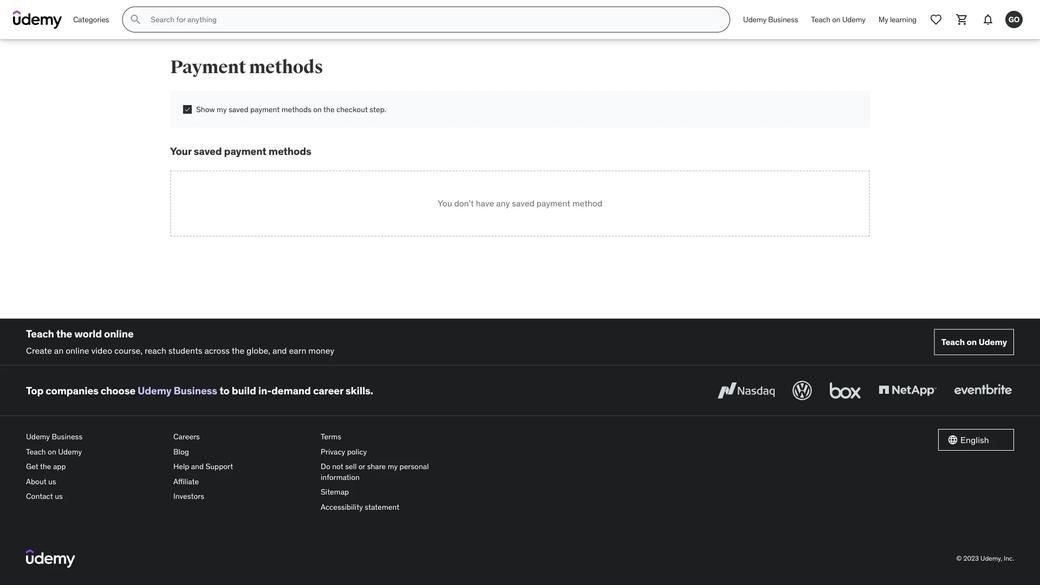 Task type: vqa. For each thing, say whether or not it's contained in the screenshot.
xsmall image in the left of the page
yes



Task type: describe. For each thing, give the bounding box(es) containing it.
business for udemy business
[[769, 14, 799, 24]]

2 vertical spatial udemy business link
[[26, 429, 165, 444]]

2 horizontal spatial teach on udemy link
[[935, 329, 1015, 355]]

step.
[[370, 104, 387, 114]]

2 vertical spatial methods
[[269, 145, 312, 158]]

career
[[313, 384, 344, 397]]

get
[[26, 462, 38, 472]]

learning
[[891, 14, 917, 24]]

english
[[961, 435, 990, 446]]

teach inside teach the world online create an online video course, reach students across the globe, and earn money
[[26, 327, 54, 340]]

terms
[[321, 432, 342, 442]]

2023
[[964, 555, 980, 563]]

create
[[26, 345, 52, 356]]

0 vertical spatial online
[[104, 327, 134, 340]]

globe,
[[247, 345, 271, 356]]

small image
[[948, 435, 959, 446]]

my learning
[[879, 14, 917, 24]]

2 vertical spatial teach on udemy link
[[26, 444, 165, 459]]

the left "globe,"
[[232, 345, 245, 356]]

wishlist image
[[930, 13, 943, 26]]

submit search image
[[129, 13, 142, 26]]

accessibility
[[321, 502, 363, 512]]

sitemap
[[321, 487, 349, 497]]

statement
[[365, 502, 400, 512]]

2 vertical spatial saved
[[512, 198, 535, 209]]

categories button
[[67, 7, 116, 33]]

method
[[573, 198, 603, 209]]

udemy business
[[744, 14, 799, 24]]

eventbrite image
[[952, 379, 1015, 403]]

affiliate
[[173, 477, 199, 487]]

affiliate link
[[173, 474, 312, 489]]

do not sell or share my personal information button
[[321, 459, 460, 485]]

my
[[879, 14, 889, 24]]

reach
[[145, 345, 166, 356]]

demand
[[272, 384, 311, 397]]

investors
[[173, 492, 204, 502]]

contact
[[26, 492, 53, 502]]

0 vertical spatial teach on udemy link
[[805, 7, 873, 33]]

on left my
[[833, 14, 841, 24]]

sitemap link
[[321, 485, 460, 500]]

show my saved payment methods on the checkout step.
[[196, 104, 387, 114]]

skills.
[[346, 384, 374, 397]]

to
[[220, 384, 230, 397]]

you
[[438, 198, 452, 209]]

terms link
[[321, 429, 460, 444]]

categories
[[73, 14, 109, 24]]

do
[[321, 462, 331, 472]]

companies
[[46, 384, 99, 397]]

0 vertical spatial teach on udemy
[[812, 14, 866, 24]]

go link
[[1002, 7, 1028, 33]]

privacy policy link
[[321, 444, 460, 459]]

go
[[1009, 14, 1020, 24]]

share
[[367, 462, 386, 472]]

on inside the "udemy business teach on udemy get the app about us contact us"
[[48, 447, 56, 457]]

help and support link
[[173, 459, 312, 474]]

get the app link
[[26, 459, 165, 474]]

volkswagen image
[[791, 379, 815, 403]]

payment methods
[[170, 56, 323, 78]]

help
[[173, 462, 189, 472]]

careers
[[173, 432, 200, 442]]

money
[[309, 345, 335, 356]]

nasdaq image
[[716, 379, 778, 403]]

©
[[957, 555, 963, 563]]

1 horizontal spatial business
[[174, 384, 217, 397]]

video
[[91, 345, 112, 356]]

the left checkout
[[324, 104, 335, 114]]

terms privacy policy do not sell or share my personal information sitemap accessibility statement
[[321, 432, 429, 512]]

top
[[26, 384, 43, 397]]

notifications image
[[982, 13, 995, 26]]

your
[[170, 145, 192, 158]]

1 horizontal spatial teach on udemy
[[942, 337, 1008, 348]]

earn
[[289, 345, 307, 356]]

top companies choose udemy business to build in-demand career skills.
[[26, 384, 374, 397]]

world
[[74, 327, 102, 340]]

1 vertical spatial us
[[55, 492, 63, 502]]

xsmall image
[[183, 105, 192, 114]]

about
[[26, 477, 46, 487]]

students
[[168, 345, 203, 356]]

accessibility statement link
[[321, 500, 460, 515]]

1 vertical spatial payment
[[224, 145, 267, 158]]

blog link
[[173, 444, 312, 459]]

investors link
[[173, 489, 312, 504]]

the up 'an'
[[56, 327, 72, 340]]



Task type: locate. For each thing, give the bounding box(es) containing it.
shopping cart with 0 items image
[[956, 13, 969, 26]]

1 vertical spatial udemy image
[[26, 550, 75, 568]]

saved right your
[[194, 145, 222, 158]]

0 vertical spatial udemy image
[[13, 10, 62, 29]]

and inside teach the world online create an online video course, reach students across the globe, and earn money
[[273, 345, 287, 356]]

policy
[[347, 447, 367, 457]]

methods
[[249, 56, 323, 78], [282, 104, 312, 114], [269, 145, 312, 158]]

saved
[[229, 104, 249, 114], [194, 145, 222, 158], [512, 198, 535, 209]]

don't
[[454, 198, 474, 209]]

the right get
[[40, 462, 51, 472]]

udemy business link
[[737, 7, 805, 33], [138, 384, 217, 397], [26, 429, 165, 444]]

not
[[332, 462, 344, 472]]

any
[[497, 198, 510, 209]]

saved right any
[[512, 198, 535, 209]]

and
[[273, 345, 287, 356], [191, 462, 204, 472]]

build
[[232, 384, 256, 397]]

© 2023 udemy, inc.
[[957, 555, 1015, 563]]

us right the about
[[48, 477, 56, 487]]

or
[[359, 462, 366, 472]]

netapp image
[[877, 379, 939, 403]]

udemy image
[[13, 10, 62, 29], [26, 550, 75, 568]]

app
[[53, 462, 66, 472]]

careers blog help and support affiliate investors
[[173, 432, 233, 502]]

online up the 'course,'
[[104, 327, 134, 340]]

0 horizontal spatial teach on udemy
[[812, 14, 866, 24]]

have
[[476, 198, 495, 209]]

information
[[321, 472, 360, 482]]

0 horizontal spatial business
[[52, 432, 83, 442]]

an
[[54, 345, 64, 356]]

1 vertical spatial teach on udemy link
[[935, 329, 1015, 355]]

2 vertical spatial payment
[[537, 198, 571, 209]]

on
[[833, 14, 841, 24], [313, 104, 322, 114], [967, 337, 978, 348], [48, 447, 56, 457]]

checkout
[[337, 104, 368, 114]]

in-
[[259, 384, 272, 397]]

1 horizontal spatial saved
[[229, 104, 249, 114]]

0 horizontal spatial and
[[191, 462, 204, 472]]

my right show on the top left
[[217, 104, 227, 114]]

2 vertical spatial business
[[52, 432, 83, 442]]

us right contact
[[55, 492, 63, 502]]

business inside udemy business link
[[769, 14, 799, 24]]

business
[[769, 14, 799, 24], [174, 384, 217, 397], [52, 432, 83, 442]]

teach on udemy
[[812, 14, 866, 24], [942, 337, 1008, 348]]

teach
[[812, 14, 831, 24], [26, 327, 54, 340], [942, 337, 966, 348], [26, 447, 46, 457]]

0 vertical spatial us
[[48, 477, 56, 487]]

contact us link
[[26, 489, 165, 504]]

the
[[324, 104, 335, 114], [56, 327, 72, 340], [232, 345, 245, 356], [40, 462, 51, 472]]

0 vertical spatial my
[[217, 104, 227, 114]]

and right "help"
[[191, 462, 204, 472]]

1 horizontal spatial and
[[273, 345, 287, 356]]

personal
[[400, 462, 429, 472]]

choose
[[101, 384, 136, 397]]

english button
[[939, 429, 1015, 451]]

us
[[48, 477, 56, 487], [55, 492, 63, 502]]

0 vertical spatial saved
[[229, 104, 249, 114]]

teach on udemy left my
[[812, 14, 866, 24]]

1 horizontal spatial online
[[104, 327, 134, 340]]

teach on udemy link up about us 'link'
[[26, 444, 165, 459]]

your saved payment methods
[[170, 145, 312, 158]]

my inside terms privacy policy do not sell or share my personal information sitemap accessibility statement
[[388, 462, 398, 472]]

and inside the careers blog help and support affiliate investors
[[191, 462, 204, 472]]

1 vertical spatial my
[[388, 462, 398, 472]]

my learning link
[[873, 7, 924, 33]]

the inside the "udemy business teach on udemy get the app about us contact us"
[[40, 462, 51, 472]]

2 horizontal spatial saved
[[512, 198, 535, 209]]

online right 'an'
[[66, 345, 89, 356]]

udemy,
[[981, 555, 1003, 563]]

business for udemy business teach on udemy get the app about us contact us
[[52, 432, 83, 442]]

teach on udemy up eventbrite "image"
[[942, 337, 1008, 348]]

sell
[[345, 462, 357, 472]]

teach on udemy link
[[805, 7, 873, 33], [935, 329, 1015, 355], [26, 444, 165, 459]]

payment
[[170, 56, 246, 78]]

you don't have any saved payment method
[[438, 198, 603, 209]]

1 vertical spatial methods
[[282, 104, 312, 114]]

careers link
[[173, 429, 312, 444]]

teach on udemy link up eventbrite "image"
[[935, 329, 1015, 355]]

about us link
[[26, 474, 165, 489]]

0 vertical spatial payment
[[250, 104, 280, 114]]

0 vertical spatial and
[[273, 345, 287, 356]]

udemy
[[744, 14, 767, 24], [843, 14, 866, 24], [979, 337, 1008, 348], [138, 384, 172, 397], [26, 432, 50, 442], [58, 447, 82, 457]]

and left earn
[[273, 345, 287, 356]]

on left checkout
[[313, 104, 322, 114]]

privacy
[[321, 447, 345, 457]]

0 horizontal spatial my
[[217, 104, 227, 114]]

0 vertical spatial udemy business link
[[737, 7, 805, 33]]

1 horizontal spatial teach on udemy link
[[805, 7, 873, 33]]

0 horizontal spatial teach on udemy link
[[26, 444, 165, 459]]

udemy business teach on udemy get the app about us contact us
[[26, 432, 83, 502]]

blog
[[173, 447, 189, 457]]

0 horizontal spatial online
[[66, 345, 89, 356]]

on up eventbrite "image"
[[967, 337, 978, 348]]

teach inside the "udemy business teach on udemy get the app about us contact us"
[[26, 447, 46, 457]]

teach on udemy link left my
[[805, 7, 873, 33]]

1 vertical spatial and
[[191, 462, 204, 472]]

support
[[206, 462, 233, 472]]

on up 'app'
[[48, 447, 56, 457]]

Search for anything text field
[[149, 10, 717, 29]]

1 horizontal spatial my
[[388, 462, 398, 472]]

teach the world online create an online video course, reach students across the globe, and earn money
[[26, 327, 335, 356]]

1 vertical spatial teach on udemy
[[942, 337, 1008, 348]]

0 vertical spatial methods
[[249, 56, 323, 78]]

0 vertical spatial business
[[769, 14, 799, 24]]

across
[[205, 345, 230, 356]]

business inside the "udemy business teach on udemy get the app about us contact us"
[[52, 432, 83, 442]]

my down privacy policy link
[[388, 462, 398, 472]]

payment
[[250, 104, 280, 114], [224, 145, 267, 158], [537, 198, 571, 209]]

2 horizontal spatial business
[[769, 14, 799, 24]]

0 horizontal spatial saved
[[194, 145, 222, 158]]

1 vertical spatial udemy business link
[[138, 384, 217, 397]]

1 vertical spatial online
[[66, 345, 89, 356]]

course,
[[114, 345, 143, 356]]

box image
[[828, 379, 864, 403]]

inc.
[[1005, 555, 1015, 563]]

online
[[104, 327, 134, 340], [66, 345, 89, 356]]

1 vertical spatial business
[[174, 384, 217, 397]]

saved right show on the top left
[[229, 104, 249, 114]]

show
[[196, 104, 215, 114]]

1 vertical spatial saved
[[194, 145, 222, 158]]



